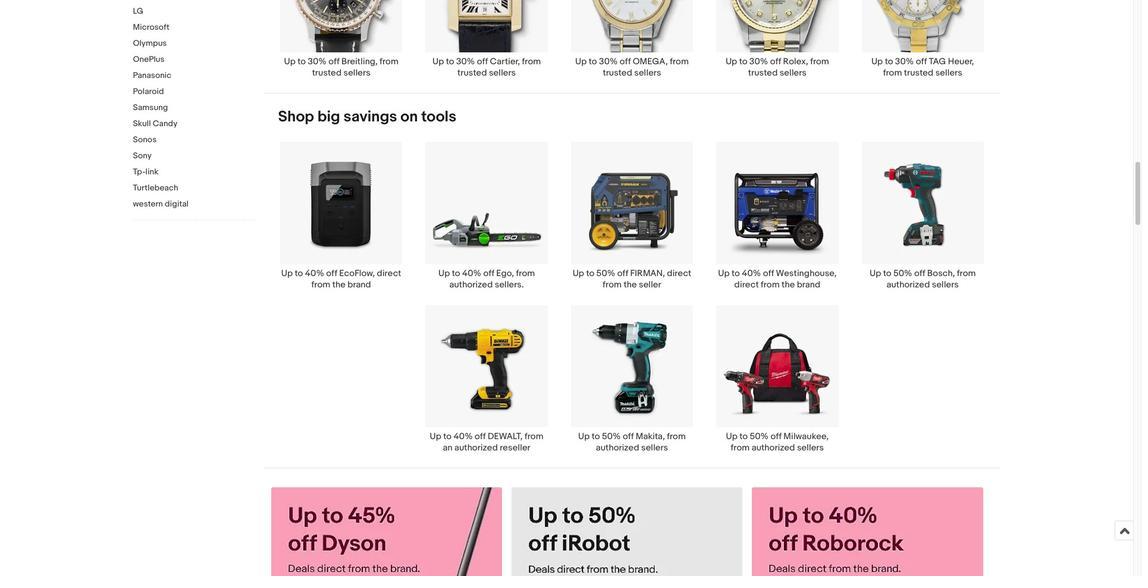 Task type: describe. For each thing, give the bounding box(es) containing it.
30% for tag
[[896, 56, 915, 67]]

reseller
[[500, 442, 531, 454]]

trusted for rolex,
[[749, 67, 778, 79]]

off for ecoflow,
[[326, 268, 337, 279]]

western digital link
[[133, 199, 255, 210]]

panasonic link
[[133, 70, 255, 82]]

dewalt,
[[488, 431, 523, 442]]

40% for westinghouse,
[[742, 268, 762, 279]]

off for breitling,
[[329, 56, 340, 67]]

to for up to 50% off bosch, from authorized sellers
[[884, 268, 892, 279]]

up to 30% off cartier, from trusted sellers
[[433, 56, 541, 79]]

westinghouse,
[[777, 268, 837, 279]]

trusted for cartier,
[[458, 67, 487, 79]]

up to 30% off omega, from trusted sellers
[[576, 56, 689, 79]]

ego,
[[497, 268, 514, 279]]

olympus link
[[133, 38, 255, 49]]

polaroid
[[133, 86, 164, 96]]

30% for cartier,
[[457, 56, 475, 67]]

sellers for up to 50% off milwaukee, from authorized sellers
[[798, 442, 825, 454]]

link
[[146, 167, 159, 177]]

up to 40% off ego, from authorized sellers.
[[439, 268, 535, 290]]

skull candy link
[[133, 118, 255, 130]]

tp-
[[133, 167, 146, 177]]

to for up to 50% off milwaukee, from authorized sellers
[[740, 431, 748, 442]]

trusted inside up to 30% off tag heuer, from trusted sellers
[[905, 67, 934, 79]]

brand for ecoflow,
[[348, 279, 371, 290]]

sellers for up to 30% off rolex, from trusted sellers
[[780, 67, 807, 79]]

firman,
[[631, 268, 665, 279]]

from for up to 50% off makita, from authorized sellers
[[667, 431, 686, 442]]

up to 40% off ecoflow, direct from the brand
[[281, 268, 402, 290]]

from inside the up to 50% off firman, direct from the seller
[[603, 279, 622, 290]]

to for up to 30% off omega, from trusted sellers
[[589, 56, 597, 67]]

up for up to 40% off dewalt, from an authorized reseller
[[430, 431, 442, 442]]

up to 40% off dewalt, from an authorized reseller
[[430, 431, 544, 454]]

50% for bosch,
[[894, 268, 913, 279]]

from for up to 50% off milwaukee, from authorized sellers
[[731, 442, 750, 454]]

sonos link
[[133, 135, 255, 146]]

authorized for up to 50% off milwaukee, from authorized sellers
[[752, 442, 796, 454]]

sony
[[133, 151, 152, 161]]

microsoft link
[[133, 22, 255, 33]]

cartier,
[[490, 56, 520, 67]]

list containing up to 40% off ecoflow, direct from the brand
[[264, 141, 1001, 468]]

up to 50% off makita, from authorized sellers link
[[560, 305, 705, 454]]

up to 40% off ego, from authorized sellers. link
[[414, 141, 560, 290]]

to for up to 40% off westinghouse, direct from the brand
[[732, 268, 740, 279]]

the for westinghouse,
[[782, 279, 795, 290]]

sellers for up to 30% off breitling, from trusted sellers
[[344, 67, 371, 79]]

heuer,
[[949, 56, 975, 67]]

skull
[[133, 118, 151, 129]]

off for firman,
[[618, 268, 629, 279]]

to for up to 30% off rolex, from trusted sellers
[[740, 56, 748, 67]]

from inside up to 40% off westinghouse, direct from the brand
[[761, 279, 780, 290]]

samsung
[[133, 102, 168, 113]]

authorized for up to 40% off ego, from authorized sellers.
[[450, 279, 493, 290]]

up to 50% off makita, from authorized sellers
[[579, 431, 686, 454]]

tag
[[930, 56, 947, 67]]

sellers for up to 30% off omega, from trusted sellers
[[635, 67, 662, 79]]

polaroid link
[[133, 86, 255, 98]]

from inside up to 30% off tag heuer, from trusted sellers
[[884, 67, 903, 79]]

off for milwaukee,
[[771, 431, 782, 442]]

lg
[[133, 6, 143, 16]]

none text field "the roborock s7 maxv robot vacuum and sonic mop against a pink background."
[[753, 487, 984, 576]]

40% for ego,
[[462, 268, 482, 279]]

makita,
[[636, 431, 665, 442]]

the for ecoflow,
[[333, 279, 346, 290]]

trusted for breitling,
[[312, 67, 342, 79]]

an
[[443, 442, 453, 454]]

up for up to 40% off ego, from authorized sellers.
[[439, 268, 450, 279]]

lg microsoft olympus oneplus panasonic polaroid samsung skull candy sonos sony tp-link turtlebeach western digital
[[133, 6, 189, 209]]

direct for up to 40% off ecoflow, direct from the brand
[[377, 268, 402, 279]]

up for up to 30% off cartier, from trusted sellers
[[433, 56, 444, 67]]

up for up to 50% off makita, from authorized sellers
[[579, 431, 590, 442]]

direct for up to 50% off firman, direct from the seller
[[667, 268, 692, 279]]

off for westinghouse,
[[764, 268, 775, 279]]

up to 50% off milwaukee, from authorized sellers link
[[705, 305, 851, 454]]

oneplus link
[[133, 54, 255, 65]]

30% for breitling,
[[308, 56, 327, 67]]

up to 40% off ecoflow, direct from the brand link
[[269, 141, 414, 290]]

from inside the up to 40% off ecoflow, direct from the brand
[[312, 279, 331, 290]]

digital
[[165, 199, 189, 209]]

direct for up to 40% off westinghouse, direct from the brand
[[735, 279, 759, 290]]

30% for rolex,
[[750, 56, 769, 67]]

turtlebeach link
[[133, 183, 255, 194]]

50% for milwaukee,
[[750, 431, 769, 442]]

from for up to 50% off bosch, from authorized sellers
[[958, 268, 977, 279]]

sonos
[[133, 135, 157, 145]]

panasonic
[[133, 70, 172, 80]]

shop big savings on tools
[[278, 108, 457, 126]]

sellers for up to 50% off bosch, from authorized sellers
[[933, 279, 960, 290]]

from for up to 30% off rolex, from trusted sellers
[[811, 56, 830, 67]]

up for up to 50% off firman, direct from the seller
[[573, 268, 585, 279]]

up to 40% off westinghouse, direct from the brand link
[[705, 141, 851, 290]]

seller
[[639, 279, 662, 290]]

none text field the head of a dyson cyclone v10 animal cordless vacuum against a pink background.
[[271, 487, 502, 576]]

up to 30% off omega, from trusted sellers link
[[560, 0, 705, 79]]

up to 40% off westinghouse, direct from the brand
[[719, 268, 837, 290]]



Task type: vqa. For each thing, say whether or not it's contained in the screenshot.
topmost list
yes



Task type: locate. For each thing, give the bounding box(es) containing it.
40% inside the up to 40% off ecoflow, direct from the brand
[[305, 268, 324, 279]]

3 the from the left
[[782, 279, 795, 290]]

off left omega,
[[620, 56, 631, 67]]

off left ecoflow,
[[326, 268, 337, 279]]

the inside up to 40% off westinghouse, direct from the brand
[[782, 279, 795, 290]]

up to 50% off firman, direct from the seller link
[[560, 141, 705, 290]]

to for up to 40% off dewalt, from an authorized reseller
[[444, 431, 452, 442]]

off left the firman, at the top right
[[618, 268, 629, 279]]

5 30% from the left
[[896, 56, 915, 67]]

off for makita,
[[623, 431, 634, 442]]

off left makita,
[[623, 431, 634, 442]]

50% left makita,
[[602, 431, 621, 442]]

from inside the up to 30% off rolex, from trusted sellers
[[811, 56, 830, 67]]

to inside the up to 30% off rolex, from trusted sellers
[[740, 56, 748, 67]]

the for firman,
[[624, 279, 637, 290]]

30% for omega,
[[599, 56, 618, 67]]

40%
[[305, 268, 324, 279], [462, 268, 482, 279], [742, 268, 762, 279], [454, 431, 473, 442]]

trusted inside up to 30% off breitling, from trusted sellers
[[312, 67, 342, 79]]

tools
[[422, 108, 457, 126]]

to inside up to 40% off ego, from authorized sellers.
[[452, 268, 460, 279]]

1 none text field from the left
[[271, 487, 502, 576]]

the irobot roomba i7 robotic vacuum cleaner against a gray background. image
[[512, 487, 743, 576]]

oneplus
[[133, 54, 165, 64]]

1 horizontal spatial direct
[[667, 268, 692, 279]]

to inside the up to 50% off makita, from authorized sellers
[[592, 431, 600, 442]]

1 the from the left
[[333, 279, 346, 290]]

from inside up to 40% off dewalt, from an authorized reseller
[[525, 431, 544, 442]]

up to 50% off firman, direct from the seller
[[573, 268, 692, 290]]

from inside up to 50% off milwaukee, from authorized sellers
[[731, 442, 750, 454]]

1 trusted from the left
[[312, 67, 342, 79]]

2 horizontal spatial direct
[[735, 279, 759, 290]]

off inside up to 40% off westinghouse, direct from the brand
[[764, 268, 775, 279]]

up to 30% off tag heuer, from trusted sellers
[[872, 56, 975, 79]]

from for up to 30% off cartier, from trusted sellers
[[522, 56, 541, 67]]

2 trusted from the left
[[458, 67, 487, 79]]

sellers for up to 50% off makita, from authorized sellers
[[642, 442, 669, 454]]

to for up to 50% off firman, direct from the seller
[[587, 268, 595, 279]]

the inside the up to 50% off firman, direct from the seller
[[624, 279, 637, 290]]

2 list from the top
[[264, 141, 1001, 468]]

2 horizontal spatial none text field
[[753, 487, 984, 576]]

authorized inside up to 40% off dewalt, from an authorized reseller
[[455, 442, 498, 454]]

rolex,
[[784, 56, 809, 67]]

trusted up big
[[312, 67, 342, 79]]

40% for ecoflow,
[[305, 268, 324, 279]]

up inside the up to 50% off firman, direct from the seller
[[573, 268, 585, 279]]

up inside up to 30% off breitling, from trusted sellers
[[284, 56, 296, 67]]

off inside up to 30% off omega, from trusted sellers
[[620, 56, 631, 67]]

30%
[[308, 56, 327, 67], [457, 56, 475, 67], [599, 56, 618, 67], [750, 56, 769, 67], [896, 56, 915, 67]]

tp-link link
[[133, 167, 255, 178]]

authorized for up to 50% off makita, from authorized sellers
[[596, 442, 640, 454]]

50% left the firman, at the top right
[[597, 268, 616, 279]]

40% inside up to 40% off dewalt, from an authorized reseller
[[454, 431, 473, 442]]

up to 50% off milwaukee, from authorized sellers
[[727, 431, 829, 454]]

30% left cartier,
[[457, 56, 475, 67]]

to inside the up to 50% off firman, direct from the seller
[[587, 268, 595, 279]]

from for up to 30% off breitling, from trusted sellers
[[380, 56, 399, 67]]

4 trusted from the left
[[749, 67, 778, 79]]

up inside the up to 40% off ecoflow, direct from the brand
[[281, 268, 293, 279]]

from inside up to 50% off bosch, from authorized sellers
[[958, 268, 977, 279]]

sellers inside up to 30% off tag heuer, from trusted sellers
[[936, 67, 963, 79]]

from inside up to 30% off cartier, from trusted sellers
[[522, 56, 541, 67]]

up inside up to 50% off milwaukee, from authorized sellers
[[727, 431, 738, 442]]

authorized inside the up to 50% off makita, from authorized sellers
[[596, 442, 640, 454]]

off left tag
[[917, 56, 928, 67]]

trusted left omega,
[[603, 67, 633, 79]]

3 30% from the left
[[599, 56, 618, 67]]

from inside up to 40% off ego, from authorized sellers.
[[516, 268, 535, 279]]

40% left westinghouse,
[[742, 268, 762, 279]]

0 horizontal spatial none text field
[[271, 487, 502, 576]]

off left ego,
[[484, 268, 495, 279]]

up inside up to 40% off dewalt, from an authorized reseller
[[430, 431, 442, 442]]

ecoflow,
[[339, 268, 375, 279]]

up for up to 40% off westinghouse, direct from the brand
[[719, 268, 730, 279]]

50% inside up to 50% off milwaukee, from authorized sellers
[[750, 431, 769, 442]]

up inside up to 40% off ego, from authorized sellers.
[[439, 268, 450, 279]]

from inside up to 30% off breitling, from trusted sellers
[[380, 56, 399, 67]]

off inside the up to 50% off makita, from authorized sellers
[[623, 431, 634, 442]]

to inside up to 30% off breitling, from trusted sellers
[[298, 56, 306, 67]]

50% inside the up to 50% off makita, from authorized sellers
[[602, 431, 621, 442]]

off inside up to 40% off ego, from authorized sellers.
[[484, 268, 495, 279]]

up inside the up to 30% off rolex, from trusted sellers
[[726, 56, 738, 67]]

to inside up to 30% off cartier, from trusted sellers
[[446, 56, 455, 67]]

40% inside up to 40% off westinghouse, direct from the brand
[[742, 268, 762, 279]]

to inside up to 50% off milwaukee, from authorized sellers
[[740, 431, 748, 442]]

50% left bosch,
[[894, 268, 913, 279]]

up for up to 30% off omega, from trusted sellers
[[576, 56, 587, 67]]

up inside up to 40% off westinghouse, direct from the brand
[[719, 268, 730, 279]]

up
[[284, 56, 296, 67], [433, 56, 444, 67], [576, 56, 587, 67], [726, 56, 738, 67], [872, 56, 884, 67], [281, 268, 293, 279], [439, 268, 450, 279], [573, 268, 585, 279], [719, 268, 730, 279], [870, 268, 882, 279], [430, 431, 442, 442], [579, 431, 590, 442], [727, 431, 738, 442]]

to for up to 40% off ecoflow, direct from the brand
[[295, 268, 303, 279]]

up inside the up to 50% off makita, from authorized sellers
[[579, 431, 590, 442]]

up inside up to 30% off tag heuer, from trusted sellers
[[872, 56, 884, 67]]

off inside the up to 50% off firman, direct from the seller
[[618, 268, 629, 279]]

0 horizontal spatial brand
[[348, 279, 371, 290]]

off inside the up to 30% off rolex, from trusted sellers
[[771, 56, 782, 67]]

0 horizontal spatial direct
[[377, 268, 402, 279]]

authorized inside up to 40% off ego, from authorized sellers.
[[450, 279, 493, 290]]

to inside up to 50% off bosch, from authorized sellers
[[884, 268, 892, 279]]

50% for firman,
[[597, 268, 616, 279]]

olympus
[[133, 38, 167, 48]]

off inside up to 40% off dewalt, from an authorized reseller
[[475, 431, 486, 442]]

2 30% from the left
[[457, 56, 475, 67]]

5 trusted from the left
[[905, 67, 934, 79]]

30% inside up to 30% off tag heuer, from trusted sellers
[[896, 56, 915, 67]]

off inside the up to 40% off ecoflow, direct from the brand
[[326, 268, 337, 279]]

trusted for omega,
[[603, 67, 633, 79]]

40% left ego,
[[462, 268, 482, 279]]

trusted
[[312, 67, 342, 79], [458, 67, 487, 79], [603, 67, 633, 79], [749, 67, 778, 79], [905, 67, 934, 79]]

1 30% from the left
[[308, 56, 327, 67]]

40% left ecoflow,
[[305, 268, 324, 279]]

trusted left cartier,
[[458, 67, 487, 79]]

authorized for up to 50% off bosch, from authorized sellers
[[887, 279, 931, 290]]

to inside up to 30% off omega, from trusted sellers
[[589, 56, 597, 67]]

off for cartier,
[[477, 56, 488, 67]]

1 list from the top
[[264, 0, 1001, 93]]

off for ego,
[[484, 268, 495, 279]]

sellers.
[[495, 279, 524, 290]]

up for up to 50% off bosch, from authorized sellers
[[870, 268, 882, 279]]

to inside up to 40% off dewalt, from an authorized reseller
[[444, 431, 452, 442]]

brand inside up to 40% off westinghouse, direct from the brand
[[797, 279, 821, 290]]

to for up to 30% off cartier, from trusted sellers
[[446, 56, 455, 67]]

the
[[333, 279, 346, 290], [624, 279, 637, 290], [782, 279, 795, 290]]

brand inside the up to 40% off ecoflow, direct from the brand
[[348, 279, 371, 290]]

western
[[133, 199, 163, 209]]

from for up to 40% off ego, from authorized sellers.
[[516, 268, 535, 279]]

to inside up to 40% off westinghouse, direct from the brand
[[732, 268, 740, 279]]

bosch,
[[928, 268, 956, 279]]

the head of a dyson cyclone v10 animal cordless vacuum against a pink background. image
[[271, 487, 502, 576]]

trusted inside up to 30% off cartier, from trusted sellers
[[458, 67, 487, 79]]

brand
[[348, 279, 371, 290], [797, 279, 821, 290]]

sellers inside up to 30% off omega, from trusted sellers
[[635, 67, 662, 79]]

list containing up to 30% off breitling, from trusted sellers
[[264, 0, 1001, 93]]

big
[[318, 108, 340, 126]]

3 trusted from the left
[[603, 67, 633, 79]]

off inside up to 50% off milwaukee, from authorized sellers
[[771, 431, 782, 442]]

from for up to 40% off dewalt, from an authorized reseller
[[525, 431, 544, 442]]

off left milwaukee,
[[771, 431, 782, 442]]

to
[[298, 56, 306, 67], [446, 56, 455, 67], [589, 56, 597, 67], [740, 56, 748, 67], [886, 56, 894, 67], [295, 268, 303, 279], [452, 268, 460, 279], [587, 268, 595, 279], [732, 268, 740, 279], [884, 268, 892, 279], [444, 431, 452, 442], [592, 431, 600, 442], [740, 431, 748, 442]]

4 30% from the left
[[750, 56, 769, 67]]

3 none text field from the left
[[753, 487, 984, 576]]

authorized inside up to 50% off bosch, from authorized sellers
[[887, 279, 931, 290]]

40% inside up to 40% off ego, from authorized sellers.
[[462, 268, 482, 279]]

up for up to 50% off milwaukee, from authorized sellers
[[727, 431, 738, 442]]

up for up to 40% off ecoflow, direct from the brand
[[281, 268, 293, 279]]

up to 30% off breitling, from trusted sellers link
[[269, 0, 414, 79]]

sellers inside up to 50% off milwaukee, from authorized sellers
[[798, 442, 825, 454]]

trusted left rolex,
[[749, 67, 778, 79]]

50% inside the up to 50% off firman, direct from the seller
[[597, 268, 616, 279]]

samsung link
[[133, 102, 255, 114]]

1 horizontal spatial the
[[624, 279, 637, 290]]

list
[[264, 0, 1001, 93], [264, 141, 1001, 468]]

trusted inside up to 30% off omega, from trusted sellers
[[603, 67, 633, 79]]

30% left breitling,
[[308, 56, 327, 67]]

off for dewalt,
[[475, 431, 486, 442]]

off inside up to 30% off tag heuer, from trusted sellers
[[917, 56, 928, 67]]

off left cartier,
[[477, 56, 488, 67]]

up for up to 30% off tag heuer, from trusted sellers
[[872, 56, 884, 67]]

40% for dewalt,
[[454, 431, 473, 442]]

to inside the up to 40% off ecoflow, direct from the brand
[[295, 268, 303, 279]]

from for up to 30% off omega, from trusted sellers
[[670, 56, 689, 67]]

to for up to 40% off ego, from authorized sellers.
[[452, 268, 460, 279]]

breitling,
[[342, 56, 378, 67]]

direct
[[377, 268, 402, 279], [667, 268, 692, 279], [735, 279, 759, 290]]

0 vertical spatial list
[[264, 0, 1001, 93]]

None text field
[[271, 487, 502, 576], [512, 487, 743, 576], [753, 487, 984, 576]]

30% left tag
[[896, 56, 915, 67]]

trusted inside the up to 30% off rolex, from trusted sellers
[[749, 67, 778, 79]]

30% inside the up to 30% off rolex, from trusted sellers
[[750, 56, 769, 67]]

off
[[329, 56, 340, 67], [477, 56, 488, 67], [620, 56, 631, 67], [771, 56, 782, 67], [917, 56, 928, 67], [326, 268, 337, 279], [484, 268, 495, 279], [618, 268, 629, 279], [764, 268, 775, 279], [915, 268, 926, 279], [475, 431, 486, 442], [623, 431, 634, 442], [771, 431, 782, 442]]

40% right an
[[454, 431, 473, 442]]

omega,
[[633, 56, 668, 67]]

50%
[[597, 268, 616, 279], [894, 268, 913, 279], [602, 431, 621, 442], [750, 431, 769, 442]]

sellers inside up to 30% off cartier, from trusted sellers
[[489, 67, 516, 79]]

50% left milwaukee,
[[750, 431, 769, 442]]

off left dewalt,
[[475, 431, 486, 442]]

sellers inside up to 30% off breitling, from trusted sellers
[[344, 67, 371, 79]]

up to 30% off tag heuer, from trusted sellers link
[[851, 0, 996, 79]]

off inside up to 50% off bosch, from authorized sellers
[[915, 268, 926, 279]]

off left breitling,
[[329, 56, 340, 67]]

turtlebeach
[[133, 183, 178, 193]]

1 brand from the left
[[348, 279, 371, 290]]

up to 50% off bosch, from authorized sellers link
[[851, 141, 996, 290]]

up to 30% off breitling, from trusted sellers
[[284, 56, 399, 79]]

microsoft
[[133, 22, 170, 32]]

the inside the up to 40% off ecoflow, direct from the brand
[[333, 279, 346, 290]]

30% inside up to 30% off omega, from trusted sellers
[[599, 56, 618, 67]]

off left bosch,
[[915, 268, 926, 279]]

from inside the up to 50% off makita, from authorized sellers
[[667, 431, 686, 442]]

50% for makita,
[[602, 431, 621, 442]]

up to 40% off dewalt, from an authorized reseller link
[[414, 305, 560, 454]]

2 none text field from the left
[[512, 487, 743, 576]]

sellers
[[344, 67, 371, 79], [489, 67, 516, 79], [635, 67, 662, 79], [780, 67, 807, 79], [936, 67, 963, 79], [933, 279, 960, 290], [642, 442, 669, 454], [798, 442, 825, 454]]

sellers inside the up to 30% off rolex, from trusted sellers
[[780, 67, 807, 79]]

off left rolex,
[[771, 56, 782, 67]]

to for up to 30% off breitling, from trusted sellers
[[298, 56, 306, 67]]

to inside up to 30% off tag heuer, from trusted sellers
[[886, 56, 894, 67]]

savings
[[344, 108, 397, 126]]

candy
[[153, 118, 178, 129]]

from inside up to 30% off omega, from trusted sellers
[[670, 56, 689, 67]]

authorized inside up to 50% off milwaukee, from authorized sellers
[[752, 442, 796, 454]]

sony link
[[133, 151, 255, 162]]

up to 50% off bosch, from authorized sellers
[[870, 268, 977, 290]]

off for omega,
[[620, 56, 631, 67]]

off left westinghouse,
[[764, 268, 775, 279]]

30% left rolex,
[[750, 56, 769, 67]]

from
[[380, 56, 399, 67], [522, 56, 541, 67], [670, 56, 689, 67], [811, 56, 830, 67], [884, 67, 903, 79], [516, 268, 535, 279], [958, 268, 977, 279], [312, 279, 331, 290], [603, 279, 622, 290], [761, 279, 780, 290], [525, 431, 544, 442], [667, 431, 686, 442], [731, 442, 750, 454]]

30% inside up to 30% off breitling, from trusted sellers
[[308, 56, 327, 67]]

the roborock s7 maxv robot vacuum and sonic mop against a pink background. image
[[753, 487, 984, 576]]

off for bosch,
[[915, 268, 926, 279]]

lg link
[[133, 6, 255, 17]]

direct inside the up to 50% off firman, direct from the seller
[[667, 268, 692, 279]]

shop
[[278, 108, 314, 126]]

sellers inside the up to 50% off makita, from authorized sellers
[[642, 442, 669, 454]]

authorized
[[450, 279, 493, 290], [887, 279, 931, 290], [455, 442, 498, 454], [596, 442, 640, 454], [752, 442, 796, 454]]

brand for westinghouse,
[[797, 279, 821, 290]]

30% inside up to 30% off cartier, from trusted sellers
[[457, 56, 475, 67]]

to for up to 30% off tag heuer, from trusted sellers
[[886, 56, 894, 67]]

off inside up to 30% off cartier, from trusted sellers
[[477, 56, 488, 67]]

up to 30% off rolex, from trusted sellers
[[726, 56, 830, 79]]

sellers inside up to 50% off bosch, from authorized sellers
[[933, 279, 960, 290]]

up to 30% off rolex, from trusted sellers link
[[705, 0, 851, 79]]

off inside up to 30% off breitling, from trusted sellers
[[329, 56, 340, 67]]

up inside up to 30% off omega, from trusted sellers
[[576, 56, 587, 67]]

up inside up to 50% off bosch, from authorized sellers
[[870, 268, 882, 279]]

2 brand from the left
[[797, 279, 821, 290]]

up to 30% off cartier, from trusted sellers link
[[414, 0, 560, 79]]

30% left omega,
[[599, 56, 618, 67]]

sellers for up to 30% off cartier, from trusted sellers
[[489, 67, 516, 79]]

up for up to 30% off rolex, from trusted sellers
[[726, 56, 738, 67]]

none text field the irobot roomba i7 robotic vacuum cleaner against a gray background.
[[512, 487, 743, 576]]

50% inside up to 50% off bosch, from authorized sellers
[[894, 268, 913, 279]]

up for up to 30% off breitling, from trusted sellers
[[284, 56, 296, 67]]

up inside up to 30% off cartier, from trusted sellers
[[433, 56, 444, 67]]

on
[[401, 108, 418, 126]]

2 horizontal spatial the
[[782, 279, 795, 290]]

2 the from the left
[[624, 279, 637, 290]]

off for rolex,
[[771, 56, 782, 67]]

direct inside the up to 40% off ecoflow, direct from the brand
[[377, 268, 402, 279]]

trusted left heuer,
[[905, 67, 934, 79]]

milwaukee,
[[784, 431, 829, 442]]

1 vertical spatial list
[[264, 141, 1001, 468]]

1 horizontal spatial brand
[[797, 279, 821, 290]]

direct inside up to 40% off westinghouse, direct from the brand
[[735, 279, 759, 290]]

off for tag
[[917, 56, 928, 67]]

0 horizontal spatial the
[[333, 279, 346, 290]]

1 horizontal spatial none text field
[[512, 487, 743, 576]]

to for up to 50% off makita, from authorized sellers
[[592, 431, 600, 442]]



